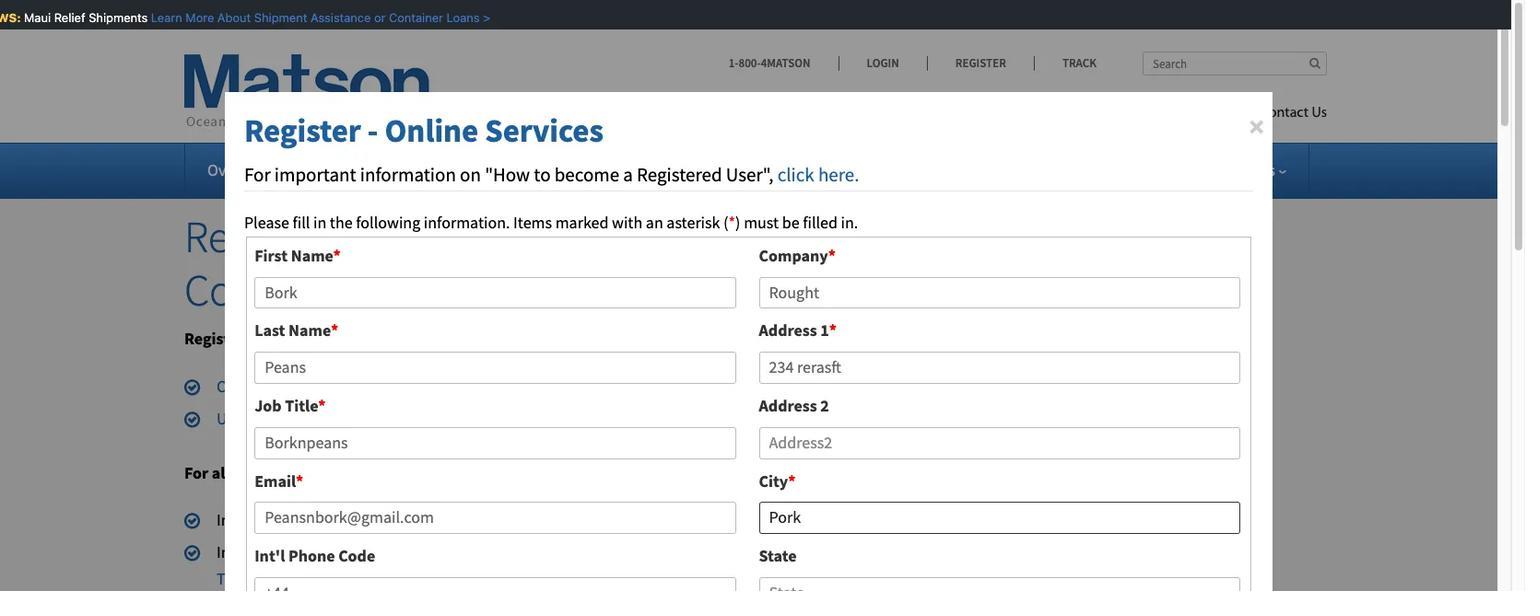 Task type: vqa. For each thing, say whether or not it's contained in the screenshot.
second Individual/One- from the top of the page
yes



Task type: locate. For each thing, give the bounding box(es) containing it.
more
[[179, 10, 208, 25]]

name for first name
[[291, 245, 333, 266]]

access
[[646, 408, 691, 429]]

learn
[[145, 10, 176, 25]]

2 registration from the top
[[184, 328, 274, 349]]

1 vertical spatial for
[[184, 462, 209, 483]]

to
[[534, 162, 551, 187]]

address for address 2
[[759, 395, 817, 417]]

on
[[460, 162, 481, 187], [379, 408, 397, 429]]

1 vertical spatial online
[[1189, 159, 1235, 181]]

individual/one- for individual/one-time shipping household goods: book – please call 1-888-562-8766: track
[[217, 542, 325, 563]]

on left "how
[[460, 162, 481, 187]]

&
[[477, 159, 487, 181]]

0 vertical spatial register
[[956, 55, 1006, 71]]

"how
[[485, 162, 530, 187]]

0 vertical spatial individual/one-
[[217, 510, 325, 531]]

1 vertical spatial individual/one-
[[217, 542, 325, 563]]

guam & micronesia
[[432, 159, 566, 181]]

None search field
[[1143, 52, 1327, 76]]

1 address from the top
[[759, 320, 817, 341]]

with left an
[[612, 212, 643, 233]]

1 vertical spatial time
[[325, 542, 356, 563]]

1-800-4matson
[[729, 55, 811, 71]]

shipping up code
[[360, 510, 420, 531]]

us
[[1312, 106, 1327, 121]]

online up guam
[[385, 111, 479, 151]]

south pacific
[[808, 159, 898, 181]]

Search search field
[[1143, 52, 1327, 76]]

1 vertical spatial 1-
[[683, 542, 697, 563]]

additional
[[571, 408, 642, 429]]

1 horizontal spatial for
[[244, 162, 271, 187]]

1-
[[729, 55, 739, 71], [683, 542, 697, 563]]

address left 2
[[759, 395, 817, 417]]

time for automobile:
[[325, 510, 356, 531]]

1 vertical spatial register
[[244, 111, 361, 151]]

company inside registration for matson navigation company
[[184, 262, 357, 318]]

register for register - online services
[[244, 111, 361, 151]]

individual/one- up track
[[217, 542, 325, 563]]

* left must
[[729, 212, 736, 233]]

matson
[[463, 209, 594, 265], [487, 376, 538, 397], [400, 408, 451, 429]]

for all other inquires:
[[184, 462, 341, 483]]

job title *
[[255, 395, 326, 417]]

address for address 1 *
[[759, 320, 817, 341]]

for for for important information on "how to become a registered user", click here.
[[244, 162, 271, 187]]

registration
[[184, 209, 397, 265], [184, 328, 274, 349]]

with up website on the left
[[453, 376, 484, 397]]

shipping down individual/one-time shipping automobile:
[[360, 542, 420, 563]]

shipping inside individual/one-time shipping household goods: book – please call 1-888-562-8766: track
[[360, 542, 420, 563]]

1 vertical spatial with
[[453, 376, 484, 397]]

learn more about shipment assistance or container loans > link
[[145, 10, 484, 25]]

online
[[385, 111, 479, 151], [1189, 159, 1235, 181]]

household
[[423, 542, 499, 563]]

on for "how
[[460, 162, 481, 187]]

Job Title text field
[[255, 428, 736, 460]]

relief
[[48, 10, 79, 25]]

alaska
[[622, 159, 667, 181]]

registration for matson navigation company
[[184, 209, 796, 318]]

register up top menu "navigation"
[[956, 55, 1006, 71]]

name
[[291, 245, 333, 266], [289, 320, 331, 341]]

1- left 4matson
[[729, 55, 739, 71]]

online tools link
[[1189, 159, 1286, 181]]

register
[[956, 55, 1006, 71], [244, 111, 361, 151]]

0 vertical spatial shipping
[[360, 510, 420, 531]]

login link
[[838, 55, 927, 71]]

become
[[555, 162, 619, 187]]

name right last
[[289, 320, 331, 341]]

ongoing
[[329, 376, 386, 397]]

1 vertical spatial matson
[[487, 376, 538, 397]]

register up important
[[244, 111, 361, 151]]

in
[[313, 212, 327, 233]]

matson up needing
[[487, 376, 538, 397]]

1 vertical spatial address
[[759, 395, 817, 417]]

for
[[406, 209, 455, 265], [372, 328, 393, 349]]

for down information
[[406, 209, 455, 265]]

is
[[277, 328, 289, 349]]

track link
[[217, 569, 263, 590]]

individual/one- for individual/one-time shipping automobile:
[[217, 510, 325, 531]]

email
[[255, 471, 296, 492]]

1 vertical spatial shipping
[[360, 542, 420, 563]]

1- right call
[[683, 542, 697, 563]]

* right other
[[296, 471, 304, 492]]

company up user in the bottom of the page
[[217, 376, 283, 397]]

2 individual/one- from the top
[[217, 542, 325, 563]]

or
[[368, 10, 379, 25]]

City text field
[[759, 503, 1240, 535]]

register - online services
[[244, 111, 604, 151]]

1 horizontal spatial online
[[1189, 159, 1235, 181]]

registration inside registration for matson navigation company
[[184, 209, 397, 265]]

company up last
[[184, 262, 357, 318]]

1 shipping from the top
[[360, 510, 420, 531]]

business
[[389, 376, 450, 397]]

for left the all at the bottom left of page
[[184, 462, 209, 483]]

1 time from the top
[[325, 510, 356, 531]]

address left 1
[[759, 320, 817, 341]]

1 horizontal spatial on
[[460, 162, 481, 187]]

matson inside registration for matson navigation company
[[463, 209, 594, 265]]

)
[[736, 212, 741, 233]]

0 horizontal spatial 1-
[[683, 542, 697, 563]]

0 vertical spatial name
[[291, 245, 333, 266]]

search image
[[1310, 57, 1321, 69]]

following
[[356, 212, 420, 233]]

online tools
[[1189, 159, 1275, 181]]

shipping for automobile:
[[360, 510, 420, 531]]

an
[[646, 212, 663, 233]]

0 vertical spatial matson
[[463, 209, 594, 265]]

1 vertical spatial for
[[372, 328, 393, 349]]

name down in
[[291, 245, 333, 266]]

for inside registration for matson navigation company
[[406, 209, 455, 265]]

Company text field
[[759, 277, 1240, 309]]

1 horizontal spatial register
[[956, 55, 1006, 71]]

here.
[[818, 162, 859, 187]]

0 horizontal spatial register
[[244, 111, 361, 151]]

individual/one- inside individual/one-time shipping household goods: book – please call 1-888-562-8766: track
[[217, 542, 325, 563]]

online left tools
[[1189, 159, 1235, 181]]

south
[[808, 159, 849, 181]]

automobile:
[[423, 510, 508, 531]]

*
[[729, 212, 736, 233], [333, 245, 341, 266], [828, 245, 836, 266], [331, 320, 338, 341], [829, 320, 837, 341], [318, 395, 326, 417], [296, 471, 304, 492], [788, 471, 796, 492]]

about
[[211, 10, 245, 25]]

0 horizontal spatial for
[[184, 462, 209, 483]]

maui relief shipments
[[18, 10, 145, 25]]

overview
[[207, 159, 273, 181]]

1 horizontal spatial with
[[612, 212, 643, 233]]

in.
[[841, 212, 858, 233]]

company down be
[[759, 245, 828, 266]]

0 vertical spatial address
[[759, 320, 817, 341]]

for up company doing ongoing business with matson link
[[372, 328, 393, 349]]

1 vertical spatial registration
[[184, 328, 274, 349]]

1 vertical spatial on
[[379, 408, 397, 429]]

0 vertical spatial registration
[[184, 209, 397, 265]]

0 vertical spatial 1-
[[729, 55, 739, 71]]

0 horizontal spatial for
[[372, 328, 393, 349]]

all
[[212, 462, 230, 483]]

on down 'company doing ongoing business with matson'
[[379, 408, 397, 429]]

track
[[1063, 55, 1097, 71]]

0 vertical spatial for
[[406, 209, 455, 265]]

1 vertical spatial name
[[289, 320, 331, 341]]

2 address from the top
[[759, 395, 817, 417]]

time down individual/one-time shipping automobile:
[[325, 542, 356, 563]]

click here. link
[[778, 162, 859, 187]]

last
[[255, 320, 285, 341]]

company doing ongoing business with matson link
[[217, 376, 538, 397]]

company
[[759, 245, 828, 266], [184, 262, 357, 318], [217, 376, 283, 397]]

micronesia
[[491, 159, 566, 181]]

0 vertical spatial online
[[385, 111, 479, 151]]

goods:
[[502, 542, 548, 563]]

individual/one- up 'int'l'
[[217, 510, 325, 531]]

tools
[[1238, 159, 1275, 181]]

shipments
[[82, 10, 141, 25]]

email *
[[255, 471, 304, 492]]

-
[[368, 111, 378, 151]]

user already registered on matson website needing additional access link
[[217, 408, 691, 429]]

1- inside individual/one-time shipping household goods: book – please call 1-888-562-8766: track
[[683, 542, 697, 563]]

0 horizontal spatial with
[[453, 376, 484, 397]]

matson down to
[[463, 209, 594, 265]]

2 time from the top
[[325, 542, 356, 563]]

matson down business
[[400, 408, 451, 429]]

shipping
[[360, 510, 420, 531], [360, 542, 420, 563]]

city
[[759, 471, 788, 492]]

time
[[325, 510, 356, 531], [325, 542, 356, 563]]

for
[[244, 162, 271, 187], [184, 462, 209, 483]]

0 vertical spatial on
[[460, 162, 481, 187]]

for up please
[[244, 162, 271, 187]]

time inside individual/one-time shipping household goods: book – please call 1-888-562-8766: track
[[325, 542, 356, 563]]

1 registration from the top
[[184, 209, 397, 265]]

1 horizontal spatial for
[[406, 209, 455, 265]]

>
[[477, 10, 484, 25]]

time up code
[[325, 510, 356, 531]]

city *
[[759, 471, 796, 492]]

* left ongoing
[[318, 395, 326, 417]]

0 vertical spatial with
[[612, 212, 643, 233]]

other
[[233, 462, 273, 483]]

asia
[[723, 159, 752, 181]]

guam
[[432, 159, 474, 181]]

2 shipping from the top
[[360, 542, 420, 563]]

1 individual/one- from the top
[[217, 510, 325, 531]]

0 vertical spatial time
[[325, 510, 356, 531]]

0 horizontal spatial on
[[379, 408, 397, 429]]

south pacific link
[[808, 159, 909, 181]]

0 vertical spatial for
[[244, 162, 271, 187]]



Task type: describe. For each thing, give the bounding box(es) containing it.
call
[[656, 542, 680, 563]]

please
[[244, 212, 289, 233]]

fill
[[293, 212, 310, 233]]

track
[[217, 569, 263, 590]]

* down filled
[[828, 245, 836, 266]]

applicable
[[292, 328, 369, 349]]

on for matson
[[379, 408, 397, 429]]

last name *
[[255, 320, 338, 341]]

* down the
[[333, 245, 341, 266]]

services
[[485, 111, 604, 151]]

Int'l Phone Code text field
[[255, 578, 736, 592]]

loans
[[440, 10, 473, 25]]

marked
[[555, 212, 609, 233]]

please fill in the following information.  items marked with an asterisk ( * ) must be filled in.
[[244, 212, 858, 233]]

2 vertical spatial matson
[[400, 408, 451, 429]]

already
[[251, 408, 303, 429]]

state
[[759, 546, 797, 567]]

information
[[360, 162, 456, 187]]

Address text field
[[759, 352, 1240, 384]]

registration is applicable for following:
[[184, 328, 471, 349]]

filled
[[803, 212, 838, 233]]

4matson
[[761, 55, 811, 71]]

following:
[[397, 328, 471, 349]]

1 horizontal spatial 1-
[[729, 55, 739, 71]]

company doing ongoing business with matson
[[217, 376, 538, 397]]

800-
[[739, 55, 761, 71]]

company *
[[759, 245, 836, 266]]

time for household
[[325, 542, 356, 563]]

information.
[[424, 212, 510, 233]]

alaska link
[[622, 159, 678, 181]]

register link
[[927, 55, 1034, 71]]

inquires:
[[277, 462, 341, 483]]

important
[[275, 162, 356, 187]]

a
[[623, 162, 633, 187]]

0 horizontal spatial online
[[385, 111, 479, 151]]

top menu navigation
[[659, 97, 1327, 135]]

shipping for household
[[360, 542, 420, 563]]

address 2
[[759, 395, 829, 417]]

for for for all other inquires:
[[184, 462, 209, 483]]

×
[[1249, 108, 1265, 146]]

job
[[255, 395, 282, 417]]

562-
[[727, 542, 757, 563]]

container
[[383, 10, 437, 25]]

user already registered on matson website needing additional access
[[217, 408, 691, 429]]

1
[[821, 320, 829, 341]]

company for doing
[[217, 376, 283, 397]]

contact us
[[1260, 106, 1327, 121]]

user",
[[726, 162, 774, 187]]

doing
[[286, 376, 326, 397]]

State text field
[[759, 578, 1240, 592]]

registration for registration is applicable for following:
[[184, 328, 274, 349]]

maui
[[18, 10, 44, 25]]

company for *
[[759, 245, 828, 266]]

name for last name
[[289, 320, 331, 341]]

asterisk
[[667, 212, 720, 233]]

code
[[338, 546, 375, 567]]

the
[[330, 212, 353, 233]]

hawaii
[[329, 159, 376, 181]]

* up 2
[[829, 320, 837, 341]]

contact us link
[[1233, 97, 1327, 135]]

guam & micronesia link
[[432, 159, 577, 181]]

registration for registration for matson navigation company
[[184, 209, 397, 265]]

learn more about shipment assistance or container loans >
[[145, 10, 484, 25]]

website
[[454, 408, 508, 429]]

First Name text field
[[255, 277, 736, 309]]

Email text field
[[255, 503, 736, 535]]

* up 8766:
[[788, 471, 796, 492]]

book
[[552, 542, 593, 563]]

asia link
[[723, 159, 763, 181]]

phone
[[288, 546, 335, 567]]

hawaii link
[[329, 159, 387, 181]]

contact
[[1260, 106, 1309, 121]]

blue matson logo with ocean, shipping, truck, rail and logistics written beneath it. image
[[184, 54, 442, 130]]

title
[[285, 395, 318, 417]]

1-800-4matson link
[[729, 55, 838, 71]]

Last Name text field
[[255, 352, 736, 384]]

pacific
[[853, 159, 898, 181]]

individual/one-time shipping automobile:
[[217, 510, 511, 531]]

(
[[724, 212, 729, 233]]

8766:
[[757, 542, 794, 563]]

int'l
[[255, 546, 285, 567]]

int'l phone code
[[255, 546, 375, 567]]

items
[[513, 212, 552, 233]]

–
[[596, 542, 604, 563]]

needing
[[512, 408, 568, 429]]

registered
[[637, 162, 722, 187]]

track link
[[1034, 55, 1097, 71]]

Address 2 text field
[[759, 428, 1240, 460]]

first
[[255, 245, 288, 266]]

address 1 *
[[759, 320, 837, 341]]

* right is
[[331, 320, 338, 341]]

register for register
[[956, 55, 1006, 71]]

overview link
[[207, 159, 284, 181]]

2
[[821, 395, 829, 417]]



